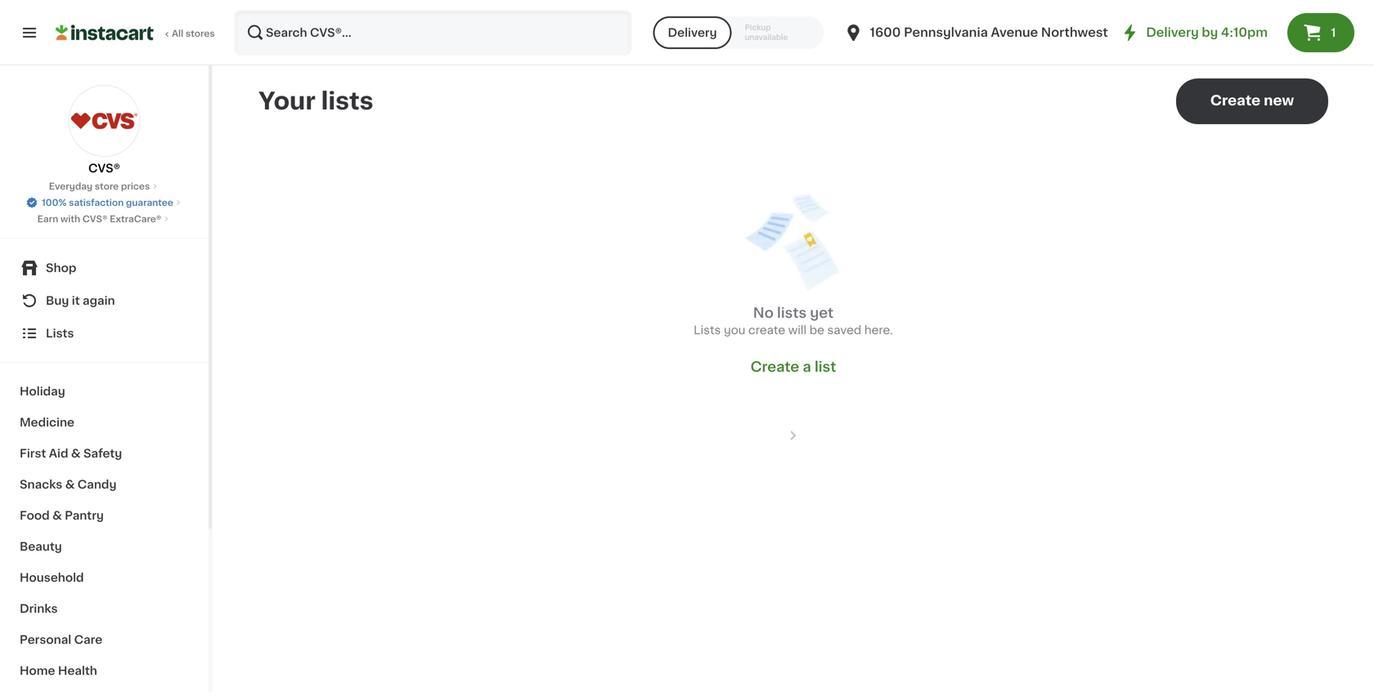 Task type: vqa. For each thing, say whether or not it's contained in the screenshot.
The $ in $ 4 34
no



Task type: describe. For each thing, give the bounding box(es) containing it.
earn
[[37, 215, 58, 224]]

1 vertical spatial cvs®
[[82, 215, 108, 224]]

new
[[1264, 94, 1294, 108]]

1600
[[870, 27, 901, 38]]

household link
[[10, 563, 199, 594]]

earn with cvs® extracare® link
[[37, 213, 171, 226]]

personal care link
[[10, 625, 199, 656]]

home health link
[[10, 656, 199, 687]]

holiday link
[[10, 376, 199, 407]]

lists for your
[[321, 90, 373, 113]]

1600 pennsylvania avenue northwest button
[[844, 10, 1108, 56]]

shop link
[[10, 252, 199, 285]]

by
[[1202, 27, 1218, 38]]

your
[[258, 90, 316, 113]]

northwest
[[1041, 27, 1108, 38]]

store
[[95, 182, 119, 191]]

food & pantry link
[[10, 501, 199, 532]]

holiday
[[20, 386, 65, 398]]

personal
[[20, 635, 71, 646]]

home
[[20, 666, 55, 677]]

list
[[815, 360, 836, 374]]

medicine
[[20, 417, 74, 429]]

you
[[724, 325, 746, 336]]

delivery by 4:10pm
[[1146, 27, 1268, 38]]

service type group
[[653, 16, 824, 49]]

pantry
[[65, 510, 104, 522]]

guarantee
[[126, 198, 173, 207]]

here.
[[864, 325, 893, 336]]

food
[[20, 510, 50, 522]]

1 button
[[1288, 13, 1355, 52]]

yet
[[810, 306, 834, 320]]

care
[[74, 635, 102, 646]]

all
[[172, 29, 183, 38]]

delivery for delivery
[[668, 27, 717, 38]]

avenue
[[991, 27, 1038, 38]]

100% satisfaction guarantee button
[[25, 193, 183, 209]]

safety
[[83, 448, 122, 460]]

first
[[20, 448, 46, 460]]

satisfaction
[[69, 198, 124, 207]]

lists for no
[[777, 306, 807, 320]]

all stores
[[172, 29, 215, 38]]

food & pantry
[[20, 510, 104, 522]]

be
[[810, 325, 824, 336]]

instacart logo image
[[56, 23, 154, 43]]

no lists yet lists you create will be saved here.
[[694, 306, 893, 336]]

candy
[[78, 479, 117, 491]]

drinks link
[[10, 594, 199, 625]]

prices
[[121, 182, 150, 191]]

4:10pm
[[1221, 27, 1268, 38]]

your lists
[[258, 90, 373, 113]]

will
[[788, 325, 807, 336]]

earn with cvs® extracare®
[[37, 215, 161, 224]]

lists inside lists link
[[46, 328, 74, 339]]

create for create a list
[[751, 360, 799, 374]]

lists inside no lists yet lists you create will be saved here.
[[694, 325, 721, 336]]



Task type: locate. For each thing, give the bounding box(es) containing it.
1 horizontal spatial lists
[[777, 306, 807, 320]]

snacks
[[20, 479, 62, 491]]

1 vertical spatial lists
[[777, 306, 807, 320]]

snacks & candy link
[[10, 470, 199, 501]]

cvs® down satisfaction
[[82, 215, 108, 224]]

again
[[83, 295, 115, 307]]

extracare®
[[110, 215, 161, 224]]

create for create new
[[1210, 94, 1261, 108]]

lists right your
[[321, 90, 373, 113]]

lists down buy
[[46, 328, 74, 339]]

cvs®
[[88, 163, 120, 174], [82, 215, 108, 224]]

lists up will
[[777, 306, 807, 320]]

& for candy
[[65, 479, 75, 491]]

stores
[[186, 29, 215, 38]]

first aid & safety
[[20, 448, 122, 460]]

& right food
[[52, 510, 62, 522]]

cvs® logo image
[[68, 85, 140, 157]]

delivery inside button
[[668, 27, 717, 38]]

all stores link
[[56, 10, 216, 56]]

100% satisfaction guarantee
[[42, 198, 173, 207]]

drinks
[[20, 604, 58, 615]]

buy it again link
[[10, 285, 199, 317]]

2 vertical spatial &
[[52, 510, 62, 522]]

everyday
[[49, 182, 93, 191]]

1600 pennsylvania avenue northwest
[[870, 27, 1108, 38]]

create inside button
[[1210, 94, 1261, 108]]

delivery for delivery by 4:10pm
[[1146, 27, 1199, 38]]

lists
[[321, 90, 373, 113], [777, 306, 807, 320]]

create left a
[[751, 360, 799, 374]]

0 vertical spatial cvs®
[[88, 163, 120, 174]]

beauty
[[20, 542, 62, 553]]

1 horizontal spatial delivery
[[1146, 27, 1199, 38]]

buy it again
[[46, 295, 115, 307]]

None search field
[[234, 10, 632, 56]]

1 horizontal spatial lists
[[694, 325, 721, 336]]

home health
[[20, 666, 97, 677]]

aid
[[49, 448, 68, 460]]

0 horizontal spatial lists
[[321, 90, 373, 113]]

a
[[803, 360, 811, 374]]

0 vertical spatial create
[[1210, 94, 1261, 108]]

it
[[72, 295, 80, 307]]

lists inside no lists yet lists you create will be saved here.
[[777, 306, 807, 320]]

& left candy
[[65, 479, 75, 491]]

saved
[[827, 325, 862, 336]]

health
[[58, 666, 97, 677]]

buy
[[46, 295, 69, 307]]

0 vertical spatial lists
[[321, 90, 373, 113]]

personal care
[[20, 635, 102, 646]]

everyday store prices link
[[49, 180, 160, 193]]

snacks & candy
[[20, 479, 117, 491]]

cvs® up 'everyday store prices' link
[[88, 163, 120, 174]]

delivery by 4:10pm link
[[1120, 23, 1268, 43]]

medicine link
[[10, 407, 199, 438]]

create a list
[[751, 360, 836, 374]]

shop
[[46, 263, 76, 274]]

0 vertical spatial &
[[71, 448, 81, 460]]

with
[[60, 215, 80, 224]]

first aid & safety link
[[10, 438, 199, 470]]

lists left the you
[[694, 325, 721, 336]]

lists
[[694, 325, 721, 336], [46, 328, 74, 339]]

1
[[1331, 27, 1336, 38]]

& right aid
[[71, 448, 81, 460]]

household
[[20, 573, 84, 584]]

create
[[749, 325, 785, 336]]

create left new
[[1210, 94, 1261, 108]]

0 horizontal spatial create
[[751, 360, 799, 374]]

1 vertical spatial create
[[751, 360, 799, 374]]

1 vertical spatial &
[[65, 479, 75, 491]]

beauty link
[[10, 532, 199, 563]]

1 horizontal spatial create
[[1210, 94, 1261, 108]]

&
[[71, 448, 81, 460], [65, 479, 75, 491], [52, 510, 62, 522]]

0 horizontal spatial lists
[[46, 328, 74, 339]]

pennsylvania
[[904, 27, 988, 38]]

create
[[1210, 94, 1261, 108], [751, 360, 799, 374]]

& for pantry
[[52, 510, 62, 522]]

lists link
[[10, 317, 199, 350]]

delivery button
[[653, 16, 732, 49]]

delivery
[[1146, 27, 1199, 38], [668, 27, 717, 38]]

0 horizontal spatial delivery
[[668, 27, 717, 38]]

everyday store prices
[[49, 182, 150, 191]]

Search field
[[236, 11, 630, 54]]

cvs® link
[[68, 85, 140, 177]]

no
[[753, 306, 774, 320]]

100%
[[42, 198, 67, 207]]

create a list link
[[751, 358, 836, 376]]

create new button
[[1176, 79, 1328, 124]]

create new
[[1210, 94, 1294, 108]]



